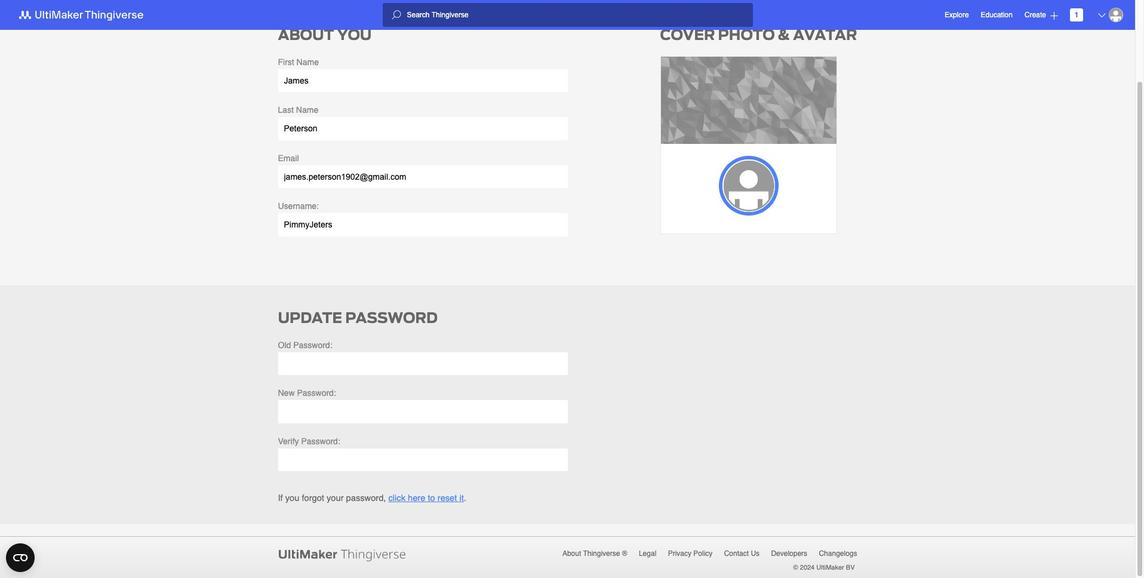 Task type: locate. For each thing, give the bounding box(es) containing it.
password: down the update
[[293, 340, 333, 350]]

0 vertical spatial about
[[278, 24, 334, 45]]

explore button
[[945, 5, 970, 25]]

cover
[[661, 24, 716, 45]]

0 vertical spatial name
[[297, 57, 319, 67]]

password: right verify
[[301, 437, 340, 446]]

name right the first
[[297, 57, 319, 67]]

first name
[[278, 57, 319, 67]]

about left thingiverse
[[563, 549, 582, 558]]

developers link
[[772, 548, 808, 560]]

last name
[[278, 105, 319, 115]]

.
[[464, 493, 467, 503]]

password
[[346, 307, 438, 328]]

name
[[297, 57, 319, 67], [296, 105, 319, 115]]

if
[[278, 493, 283, 503]]

avatar
[[794, 24, 858, 45]]

it
[[460, 493, 464, 503]]

2024
[[801, 564, 815, 572]]

password: for old password:
[[293, 340, 333, 350]]

privacy
[[668, 549, 692, 558]]

None password field
[[278, 352, 568, 375], [278, 400, 568, 423], [278, 448, 568, 471], [278, 352, 568, 375], [278, 400, 568, 423], [278, 448, 568, 471]]

contact
[[725, 549, 749, 558]]

legal
[[639, 549, 657, 558]]

password:
[[293, 340, 333, 350], [297, 388, 336, 398], [301, 437, 340, 446]]

1 vertical spatial about
[[563, 549, 582, 558]]

1 vertical spatial password:
[[297, 388, 336, 398]]

cover photo & avatar
[[661, 24, 858, 45]]

about
[[278, 24, 334, 45], [563, 549, 582, 558]]

first
[[278, 57, 294, 67]]

bv
[[847, 564, 855, 572]]

2 vertical spatial password:
[[301, 437, 340, 446]]

1 vertical spatial name
[[296, 105, 319, 115]]

education link
[[982, 9, 1013, 21]]

about for about thingiverse ®
[[563, 549, 582, 558]]

developers
[[772, 549, 808, 558]]

policy
[[694, 549, 713, 558]]

0 horizontal spatial about
[[278, 24, 334, 45]]

here
[[408, 493, 426, 503]]

contact us
[[725, 549, 760, 558]]

update password
[[278, 307, 438, 328]]

about up first name
[[278, 24, 334, 45]]

old password:
[[278, 340, 333, 350]]

old
[[278, 340, 291, 350]]

privacy policy
[[668, 549, 713, 558]]

changelogs link
[[819, 548, 858, 560]]

password: for verify password:
[[301, 437, 340, 446]]

0 vertical spatial password:
[[293, 340, 333, 350]]

None text field
[[278, 69, 568, 92], [278, 165, 568, 188], [278, 213, 568, 236], [278, 69, 568, 92], [278, 165, 568, 188], [278, 213, 568, 236]]

verify password:
[[278, 437, 340, 446]]

new
[[278, 388, 295, 398]]

name right the last
[[296, 105, 319, 115]]

name for last name
[[296, 105, 319, 115]]

create
[[1025, 10, 1047, 19]]

password: right new
[[297, 388, 336, 398]]

1 horizontal spatial about
[[563, 549, 582, 558]]

None text field
[[278, 117, 568, 140]]

password,
[[346, 493, 386, 503]]

open widget image
[[6, 544, 35, 572]]



Task type: vqa. For each thing, say whether or not it's contained in the screenshot.
Is
no



Task type: describe. For each thing, give the bounding box(es) containing it.
username:
[[278, 201, 319, 211]]

ultimaker
[[817, 564, 845, 572]]

about thingiverse ®
[[563, 549, 628, 558]]

avatar image
[[1110, 8, 1124, 22]]

to
[[428, 493, 435, 503]]

Search Thingiverse text field
[[401, 10, 753, 20]]

contact us link
[[725, 548, 760, 560]]

your
[[327, 493, 344, 503]]

explore
[[945, 10, 970, 19]]

verify
[[278, 437, 299, 446]]

pimmyjeters image
[[723, 159, 775, 212]]

photo
[[719, 24, 775, 45]]

makerbot logo image
[[12, 8, 158, 22]]

1
[[1075, 11, 1079, 19]]

update
[[278, 307, 342, 328]]

privacy policy link
[[668, 548, 713, 560]]

password: for new password:
[[297, 388, 336, 398]]

name for first name
[[297, 57, 319, 67]]

legal link
[[639, 548, 657, 560]]

you
[[337, 24, 372, 45]]

about you
[[278, 24, 372, 45]]

©
[[794, 564, 799, 572]]

plusicon image
[[1051, 12, 1059, 19]]

email
[[278, 153, 299, 163]]

forgot
[[302, 493, 324, 503]]

search control image
[[392, 10, 401, 20]]

about thingiverse ® link
[[563, 548, 628, 560]]

®
[[622, 549, 628, 558]]

ultimaker logo image
[[278, 548, 409, 562]]

about for about you
[[278, 24, 334, 45]]

&
[[779, 24, 791, 45]]

if you forgot your password, click here to reset it .
[[278, 493, 467, 503]]

us
[[751, 549, 760, 558]]

reset
[[438, 493, 457, 503]]

thingiverse
[[583, 549, 621, 558]]

changelogs © 2024 ultimaker bv
[[794, 549, 858, 572]]

click here to reset it link
[[389, 493, 464, 503]]

create button
[[1025, 5, 1059, 25]]

you
[[285, 493, 300, 503]]

new password:
[[278, 388, 336, 398]]

last
[[278, 105, 294, 115]]

1 link
[[1071, 8, 1084, 22]]

click
[[389, 493, 406, 503]]

education
[[982, 11, 1013, 19]]

changelogs
[[819, 549, 858, 558]]

ultimaker bv link
[[817, 564, 855, 572]]



